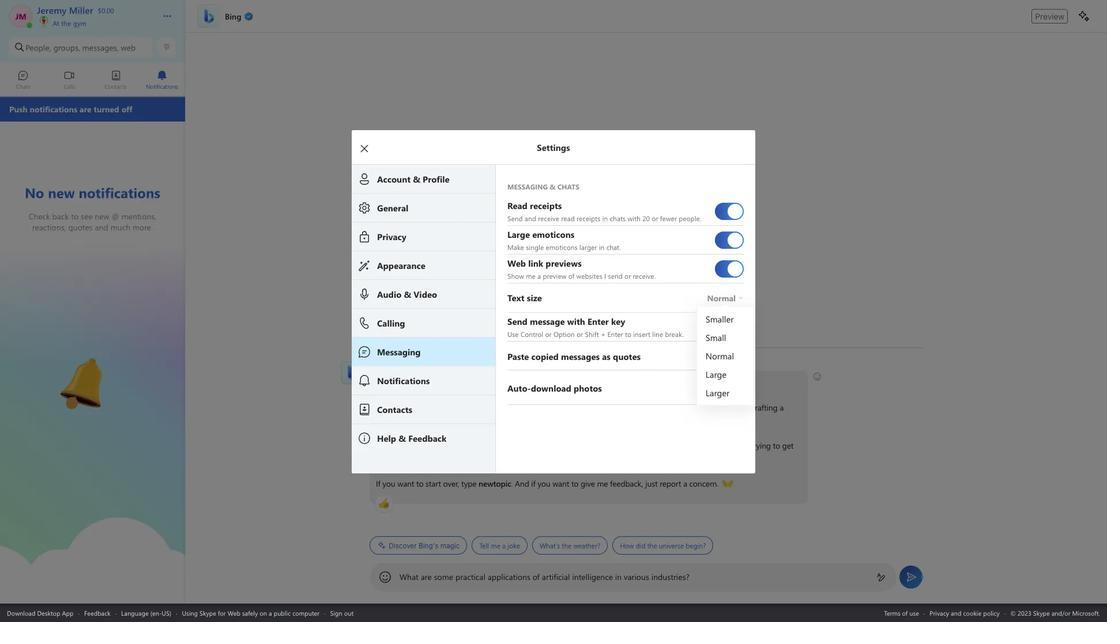 Task type: locate. For each thing, give the bounding box(es) containing it.
how did the universe begin?
[[620, 541, 706, 551]]

i
[[604, 271, 606, 280], [467, 377, 469, 388], [547, 440, 549, 451]]

want left give
[[552, 479, 569, 490]]

0 vertical spatial i
[[604, 271, 606, 280]]

web
[[228, 609, 240, 618]]

2 want from the left
[[552, 479, 569, 490]]

weird.
[[626, 440, 646, 451]]

me
[[526, 271, 536, 280], [390, 402, 401, 413], [566, 415, 577, 426], [597, 479, 608, 490], [491, 541, 500, 551]]

to down vegan
[[526, 415, 533, 426]]

how right !
[[435, 377, 451, 388]]

in inside ask me any type of question, like finding vegan restaurants in cambridge, itinerary for your trip to europe or drafting a story for curious kids. in groups, remember to mention me with @bing. i'm an ai preview, so i'm still learning. sometimes i might say something weird. don't get mad at me, i'm just trying to get better! if you want to start over, type
[[581, 402, 587, 413]]

0 horizontal spatial how
[[435, 377, 451, 388]]

and for send
[[525, 214, 536, 223]]

1 horizontal spatial you
[[488, 377, 501, 388]]

itinerary
[[631, 402, 660, 413]]

us)
[[162, 609, 171, 618]]

want left start
[[397, 479, 414, 490]]

0 horizontal spatial you
[[382, 479, 395, 490]]

0 horizontal spatial for
[[218, 609, 226, 618]]

or left option
[[545, 330, 552, 339]]

your
[[673, 402, 689, 413]]

just left the trying
[[736, 440, 748, 451]]

skype
[[200, 609, 216, 618]]

the right did
[[647, 541, 657, 551]]

1 vertical spatial i
[[467, 377, 469, 388]]

hey, this is bing ! how can i help you today?
[[376, 377, 528, 388]]

tell
[[479, 541, 489, 551]]

use
[[507, 330, 519, 339]]

am
[[401, 361, 412, 370]]

menu
[[697, 307, 754, 405]]

ai
[[399, 440, 406, 451]]

me right tell at the left bottom of page
[[491, 541, 500, 551]]

or
[[652, 214, 658, 223], [624, 271, 631, 280], [545, 330, 552, 339], [577, 330, 583, 339], [741, 402, 748, 413]]

groups, inside button
[[53, 42, 80, 53]]

groups, down at the gym
[[53, 42, 80, 53]]

me down the restaurants
[[566, 415, 577, 426]]

0 vertical spatial type
[[418, 402, 433, 413]]

don't
[[648, 440, 667, 451]]

gym
[[73, 18, 86, 28]]

1 vertical spatial for
[[395, 415, 405, 426]]

you right 'if'
[[382, 479, 395, 490]]

in
[[602, 214, 608, 223], [599, 242, 604, 252], [581, 402, 587, 413], [615, 572, 622, 583]]

to right the trying
[[773, 440, 780, 451]]

0 horizontal spatial get
[[669, 440, 680, 451]]

0 vertical spatial just
[[736, 440, 748, 451]]

a inside dialog
[[537, 271, 541, 280]]

3 i'm from the left
[[723, 440, 734, 451]]

the
[[61, 18, 71, 28], [562, 541, 571, 551], [647, 541, 657, 551]]

0 horizontal spatial with
[[579, 415, 594, 426]]

0 vertical spatial groups,
[[53, 42, 80, 53]]

and for privacy
[[951, 609, 961, 618]]

send
[[507, 214, 523, 223]]

groups, down like
[[460, 415, 486, 426]]

Auto-download photos checkbox
[[715, 374, 744, 401]]

of right preview
[[568, 271, 574, 280]]

me,
[[709, 440, 721, 451]]

1 vertical spatial just
[[645, 479, 658, 490]]

if
[[531, 479, 535, 490]]

are
[[421, 572, 432, 583]]

of left the artificial at the bottom
[[533, 572, 540, 583]]

me right show at the top of page
[[526, 271, 536, 280]]

bing, 9:24 am
[[370, 361, 412, 370]]

and inside the messaging dialog
[[525, 214, 536, 223]]

1 want from the left
[[397, 479, 414, 490]]

2 horizontal spatial the
[[647, 541, 657, 551]]

for left "your"
[[662, 402, 671, 413]]

+
[[601, 330, 606, 339]]

europe
[[714, 402, 739, 413]]

i left might
[[547, 440, 549, 451]]

type up curious
[[418, 402, 433, 413]]

get left mad
[[669, 440, 680, 451]]

start
[[426, 479, 441, 490]]

1 horizontal spatial i
[[547, 440, 549, 451]]

story
[[376, 415, 393, 426]]

a right report
[[683, 479, 687, 490]]

me left any
[[390, 402, 401, 413]]

use control or option or shift + enter to insert line break.
[[507, 330, 684, 339]]

practical
[[455, 572, 485, 583]]

a right drafting
[[780, 402, 784, 413]]

a
[[537, 271, 541, 280], [780, 402, 784, 413], [683, 479, 687, 490], [502, 541, 506, 551], [269, 609, 272, 618]]

i inside ask me any type of question, like finding vegan restaurants in cambridge, itinerary for your trip to europe or drafting a story for curious kids. in groups, remember to mention me with @bing. i'm an ai preview, so i'm still learning. sometimes i might say something weird. don't get mad at me, i'm just trying to get better! if you want to start over, type
[[547, 440, 549, 451]]

a left the 'joke'
[[502, 541, 506, 551]]

web
[[121, 42, 136, 53]]

0 horizontal spatial the
[[61, 18, 71, 28]]

intelligence
[[572, 572, 613, 583]]

today?
[[503, 377, 526, 388]]

to right enter
[[625, 330, 631, 339]]

0 horizontal spatial i
[[467, 377, 469, 388]]

1 horizontal spatial and
[[951, 609, 961, 618]]

or inside ask me any type of question, like finding vegan restaurants in cambridge, itinerary for your trip to europe or drafting a story for curious kids. in groups, remember to mention me with @bing. i'm an ai preview, so i'm still learning. sometimes i might say something weird. don't get mad at me, i'm just trying to get better! if you want to start over, type
[[741, 402, 748, 413]]

Read receipts, Send and receive read receipts in chats with 20 or fewer people. checkbox
[[715, 198, 744, 225]]

terms
[[884, 609, 900, 618]]

single
[[526, 242, 544, 252]]

what's the weather? button
[[532, 537, 608, 555]]

drafting
[[750, 402, 778, 413]]

with inside the messaging dialog
[[628, 214, 640, 223]]

chat.
[[606, 242, 621, 252]]

how
[[435, 377, 451, 388], [620, 541, 634, 551]]

bing's
[[419, 542, 438, 550]]

concern.
[[689, 479, 719, 490]]

terms of use
[[884, 609, 919, 618]]

0 vertical spatial and
[[525, 214, 536, 223]]

something
[[587, 440, 624, 451]]

1 horizontal spatial type
[[461, 479, 476, 490]]

0 vertical spatial how
[[435, 377, 451, 388]]

a left preview
[[537, 271, 541, 280]]

0 horizontal spatial want
[[397, 479, 414, 490]]

insert
[[633, 330, 650, 339]]

i right can
[[467, 377, 469, 388]]

1 vertical spatial and
[[951, 609, 961, 618]]

i'm right me,
[[723, 440, 734, 451]]

or right send
[[624, 271, 631, 280]]

with left 20
[[628, 214, 640, 223]]

and right send
[[525, 214, 536, 223]]

me inside button
[[491, 541, 500, 551]]

over,
[[443, 479, 459, 490]]

just left report
[[645, 479, 658, 490]]

get right the trying
[[782, 440, 794, 451]]

1 horizontal spatial get
[[782, 440, 794, 451]]

0 vertical spatial for
[[662, 402, 671, 413]]

can
[[453, 377, 465, 388]]

Paste copied messages as quotes checkbox
[[715, 343, 744, 369]]

1 horizontal spatial with
[[628, 214, 640, 223]]

Send message with Enter key, Use Control or Option or Shift + Enter to insert line break. checkbox
[[715, 314, 744, 340]]

mad
[[682, 440, 698, 451]]

0 horizontal spatial and
[[525, 214, 536, 223]]

1 horizontal spatial just
[[736, 440, 748, 451]]

in left various
[[615, 572, 622, 583]]

like
[[478, 402, 489, 413]]

language (en-us) link
[[121, 609, 171, 618]]

type
[[418, 402, 433, 413], [461, 479, 476, 490]]

Type a message text field
[[400, 572, 867, 583]]

and
[[525, 214, 536, 223], [951, 609, 961, 618]]

in right the restaurants
[[581, 402, 587, 413]]

sign
[[330, 609, 342, 618]]

1 horizontal spatial groups,
[[460, 415, 486, 426]]

send
[[608, 271, 623, 280]]

kids.
[[434, 415, 450, 426]]

0 horizontal spatial type
[[418, 402, 433, 413]]

1 horizontal spatial want
[[552, 479, 569, 490]]

and left cookie
[[951, 609, 961, 618]]

0 horizontal spatial groups,
[[53, 42, 80, 53]]

i'm left the an
[[376, 440, 387, 451]]

download desktop app link
[[7, 609, 74, 618]]

newtopic . and if you want to give me feedback, just report a concern.
[[479, 479, 721, 490]]

help
[[471, 377, 486, 388]]

industries?
[[651, 572, 689, 583]]

0 vertical spatial with
[[628, 214, 640, 223]]

me for type
[[390, 402, 401, 413]]

tab list
[[0, 65, 185, 97]]

you inside ask me any type of question, like finding vegan restaurants in cambridge, itinerary for your trip to europe or drafting a story for curious kids. in groups, remember to mention me with @bing. i'm an ai preview, so i'm still learning. sometimes i might say something weird. don't get mad at me, i'm just trying to get better! if you want to start over, type
[[382, 479, 395, 490]]

using
[[182, 609, 198, 618]]

of up the kids.
[[435, 402, 442, 413]]

what
[[400, 572, 419, 583]]

1 vertical spatial with
[[579, 415, 594, 426]]

learning.
[[475, 440, 504, 451]]

finding
[[491, 402, 516, 413]]

or right europe
[[741, 402, 748, 413]]

show me a preview of websites i send or receive.
[[507, 271, 656, 280]]

0 horizontal spatial i'm
[[376, 440, 387, 451]]

1 horizontal spatial how
[[620, 541, 634, 551]]

2 vertical spatial i
[[547, 440, 549, 451]]

you right help
[[488, 377, 501, 388]]

me inside dialog
[[526, 271, 536, 280]]

for right story
[[395, 415, 405, 426]]

2 horizontal spatial i
[[604, 271, 606, 280]]

groups, inside ask me any type of question, like finding vegan restaurants in cambridge, itinerary for your trip to europe or drafting a story for curious kids. in groups, remember to mention me with @bing. i'm an ai preview, so i'm still learning. sometimes i might say something weird. don't get mad at me, i'm just trying to get better! if you want to start over, type
[[460, 415, 486, 426]]

1 vertical spatial groups,
[[460, 415, 486, 426]]

joke
[[508, 541, 520, 551]]

enter
[[607, 330, 623, 339]]

out
[[344, 609, 354, 618]]

to right trip
[[705, 402, 712, 413]]

2 horizontal spatial you
[[538, 479, 550, 490]]

1 horizontal spatial the
[[562, 541, 571, 551]]

just
[[736, 440, 748, 451], [645, 479, 658, 490]]

i left send
[[604, 271, 606, 280]]

using skype for web safely on a public computer link
[[182, 609, 320, 618]]

1 horizontal spatial i'm
[[449, 440, 459, 451]]

the right what's
[[562, 541, 571, 551]]

the right at
[[61, 18, 71, 28]]

people,
[[25, 42, 51, 53]]

you right if
[[538, 479, 550, 490]]

for left the web
[[218, 609, 226, 618]]

type right over,
[[461, 479, 476, 490]]

question,
[[444, 402, 476, 413]]

2 horizontal spatial i'm
[[723, 440, 734, 451]]

Large emoticons, Make single emoticons larger in chat. checkbox
[[715, 227, 744, 253]]

larger
[[579, 242, 597, 252]]

shift
[[585, 330, 599, 339]]

receipts
[[577, 214, 600, 223]]

privacy and cookie policy
[[930, 609, 1000, 618]]

begin?
[[686, 541, 706, 551]]

2 get from the left
[[782, 440, 794, 451]]

preview
[[543, 271, 566, 280]]

how left did
[[620, 541, 634, 551]]

20
[[642, 214, 650, 223]]

remember
[[488, 415, 524, 426]]

with left @bing.
[[579, 415, 594, 426]]

i'm right so
[[449, 440, 459, 451]]

1 vertical spatial how
[[620, 541, 634, 551]]

cookie
[[963, 609, 981, 618]]

use
[[909, 609, 919, 618]]

feedback,
[[610, 479, 643, 490]]



Task type: vqa. For each thing, say whether or not it's contained in the screenshot.
THE SIGN OUT
yes



Task type: describe. For each thing, give the bounding box(es) containing it.
preview
[[1035, 11, 1064, 21]]

so
[[438, 440, 446, 451]]

1 horizontal spatial for
[[395, 415, 405, 426]]

of left 'use'
[[902, 609, 908, 618]]

terms of use link
[[884, 609, 919, 618]]

me right give
[[597, 479, 608, 490]]

with inside ask me any type of question, like finding vegan restaurants in cambridge, itinerary for your trip to europe or drafting a story for curious kids. in groups, remember to mention me with @bing. i'm an ai preview, so i'm still learning. sometimes i might say something weird. don't get mad at me, i'm just trying to get better! if you want to start over, type
[[579, 415, 594, 426]]

(en-
[[150, 609, 162, 618]]

what's the weather?
[[540, 541, 600, 551]]

messaging dialog
[[352, 130, 773, 474]]

download desktop app
[[7, 609, 74, 618]]

a inside ask me any type of question, like finding vegan restaurants in cambridge, itinerary for your trip to europe or drafting a story for curious kids. in groups, remember to mention me with @bing. i'm an ai preview, so i'm still learning. sometimes i might say something weird. don't get mad at me, i'm just trying to get better! if you want to start over, type
[[780, 402, 784, 413]]

tell me a joke button
[[472, 537, 528, 555]]

1 get from the left
[[669, 440, 680, 451]]

any
[[403, 402, 416, 413]]

computer
[[292, 609, 320, 618]]

a right the on
[[269, 609, 272, 618]]

the inside "button"
[[647, 541, 657, 551]]

make single emoticons larger in chat.
[[507, 242, 621, 252]]

public
[[274, 609, 291, 618]]

curious
[[407, 415, 432, 426]]

of inside the messaging dialog
[[568, 271, 574, 280]]

people, groups, messages, web
[[25, 42, 136, 53]]

an
[[389, 440, 397, 451]]

cambridge,
[[589, 402, 629, 413]]

.
[[511, 479, 513, 490]]

2 horizontal spatial for
[[662, 402, 671, 413]]

still
[[461, 440, 473, 451]]

privacy
[[930, 609, 949, 618]]

at
[[700, 440, 707, 451]]

i inside dialog
[[604, 271, 606, 280]]

to inside the messaging dialog
[[625, 330, 631, 339]]

line
[[652, 330, 663, 339]]

universe
[[659, 541, 684, 551]]

2 vertical spatial for
[[218, 609, 226, 618]]

or right 20
[[652, 214, 658, 223]]

artificial
[[542, 572, 570, 583]]

Web link previews, Show me a preview of websites I send or receive. checkbox
[[715, 256, 744, 282]]

show
[[507, 271, 524, 280]]

me for joke
[[491, 541, 500, 551]]

make
[[507, 242, 524, 252]]

some
[[434, 572, 453, 583]]

hey,
[[376, 377, 391, 388]]

language
[[121, 609, 149, 618]]

sign out link
[[330, 609, 354, 618]]

people, groups, messages, web button
[[9, 37, 153, 58]]

to left start
[[416, 479, 423, 490]]

in left chat.
[[599, 242, 604, 252]]

using skype for web safely on a public computer
[[182, 609, 320, 618]]

0 horizontal spatial just
[[645, 479, 658, 490]]

did
[[636, 541, 645, 551]]

option
[[553, 330, 575, 339]]

the for what's
[[562, 541, 571, 551]]

policy
[[983, 609, 1000, 618]]

report
[[660, 479, 681, 490]]

receive
[[538, 214, 559, 223]]

2 i'm from the left
[[449, 440, 459, 451]]

is
[[407, 377, 412, 388]]

at
[[53, 18, 59, 28]]

how did the universe begin? button
[[613, 537, 713, 555]]

what are some practical applications of artificial intelligence in various industries?
[[400, 572, 689, 583]]

me for preview
[[526, 271, 536, 280]]

sometimes
[[506, 440, 545, 451]]

people.
[[679, 214, 701, 223]]

!
[[430, 377, 433, 388]]

privacy and cookie policy link
[[930, 609, 1000, 618]]

weather?
[[573, 541, 600, 551]]

download
[[7, 609, 35, 618]]

messages,
[[82, 42, 119, 53]]

just inside ask me any type of question, like finding vegan restaurants in cambridge, itinerary for your trip to europe or drafting a story for curious kids. in groups, remember to mention me with @bing. i'm an ai preview, so i'm still learning. sometimes i might say something weird. don't get mad at me, i'm just trying to get better! if you want to start over, type
[[736, 440, 748, 451]]

restaurants
[[541, 402, 579, 413]]

want inside ask me any type of question, like finding vegan restaurants in cambridge, itinerary for your trip to europe or drafting a story for curious kids. in groups, remember to mention me with @bing. i'm an ai preview, so i'm still learning. sometimes i might say something weird. don't get mad at me, i'm just trying to get better! if you want to start over, type
[[397, 479, 414, 490]]

receive.
[[633, 271, 656, 280]]

of inside ask me any type of question, like finding vegan restaurants in cambridge, itinerary for your trip to europe or drafting a story for curious kids. in groups, remember to mention me with @bing. i'm an ai preview, so i'm still learning. sometimes i might say something weird. don't get mad at me, i'm just trying to get better! if you want to start over, type
[[435, 402, 442, 413]]

ask
[[376, 402, 388, 413]]

1 vertical spatial type
[[461, 479, 476, 490]]

say
[[574, 440, 585, 451]]

a inside button
[[502, 541, 506, 551]]

safely
[[242, 609, 258, 618]]

give
[[581, 479, 595, 490]]

various
[[624, 572, 649, 583]]

bing,
[[370, 361, 385, 370]]

the for at
[[61, 18, 71, 28]]

to left give
[[571, 479, 579, 490]]

what's
[[540, 541, 560, 551]]

break.
[[665, 330, 684, 339]]

ask me any type of question, like finding vegan restaurants in cambridge, itinerary for your trip to europe or drafting a story for curious kids. in groups, remember to mention me with @bing. i'm an ai preview, so i'm still learning. sometimes i might say something weird. don't get mad at me, i'm just trying to get better! if you want to start over, type
[[376, 402, 796, 490]]

app
[[62, 609, 74, 618]]

how inside "button"
[[620, 541, 634, 551]]

in left chats
[[602, 214, 608, 223]]

mention
[[535, 415, 564, 426]]

desktop
[[37, 609, 60, 618]]

at the gym
[[51, 18, 86, 28]]

or left shift
[[577, 330, 583, 339]]

trying
[[750, 440, 771, 451]]

feedback link
[[84, 609, 111, 618]]

trip
[[691, 402, 703, 413]]

bing
[[414, 377, 430, 388]]

1 i'm from the left
[[376, 440, 387, 451]]

applications
[[488, 572, 530, 583]]

magic
[[440, 542, 460, 550]]

control
[[521, 330, 543, 339]]

language (en-us)
[[121, 609, 171, 618]]



